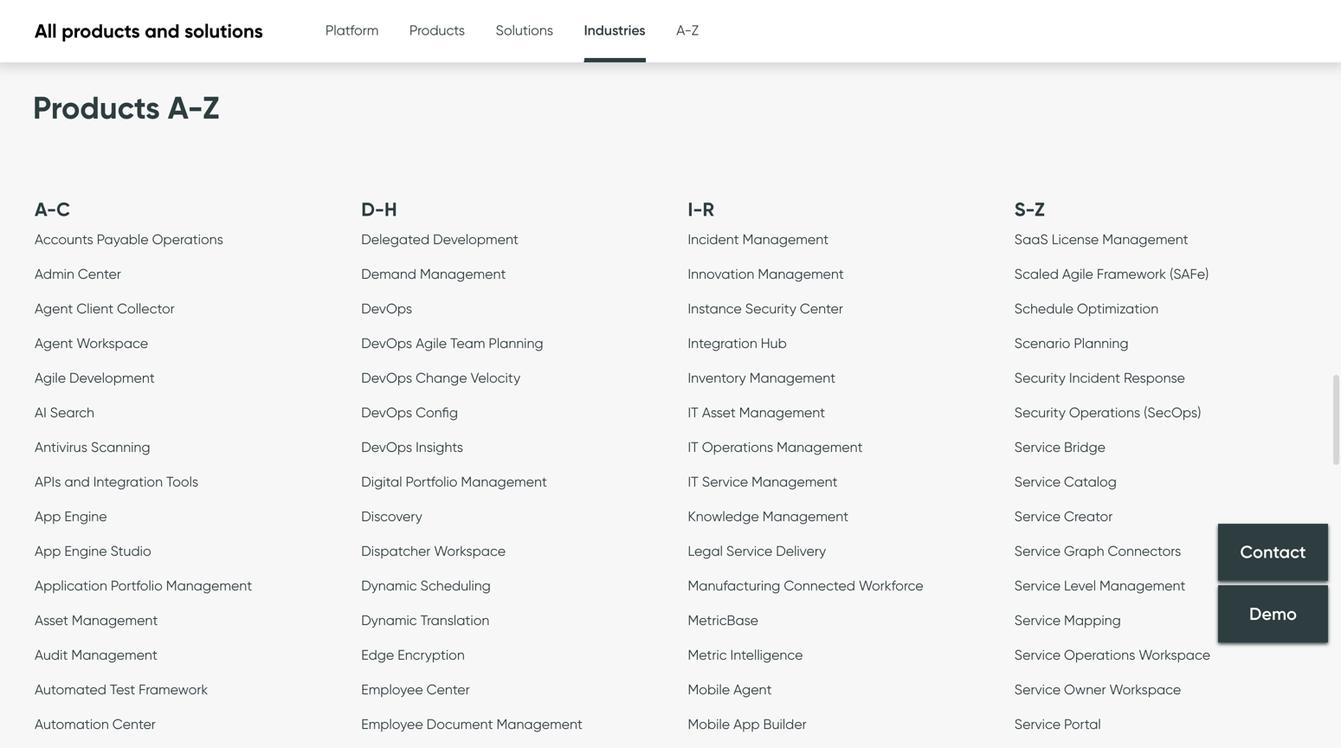 Task type: describe. For each thing, give the bounding box(es) containing it.
z for s-
[[1035, 198, 1045, 221]]

a- for c
[[35, 198, 56, 221]]

mobile app builder link
[[688, 716, 807, 737]]

service for service owner workspace
[[1015, 681, 1061, 698]]

translation
[[420, 612, 490, 628]]

workspace up service owner workspace
[[1139, 646, 1211, 663]]

solutions
[[184, 19, 263, 43]]

automated test framework
[[35, 681, 208, 698]]

scaled agile framework (safe) link
[[1015, 265, 1209, 286]]

s-
[[1015, 198, 1035, 221]]

agent for agent workspace
[[35, 334, 73, 351]]

ai search link
[[35, 404, 94, 425]]

bridge
[[1064, 438, 1106, 455]]

builder
[[763, 716, 807, 732]]

inventory
[[688, 369, 746, 386]]

devops for devops agile team planning
[[361, 334, 412, 351]]

management inside "link"
[[1103, 231, 1189, 247]]

service portal
[[1015, 716, 1101, 732]]

test
[[110, 681, 135, 698]]

digital
[[361, 473, 402, 490]]

inventory management link
[[688, 369, 836, 390]]

framework for test
[[139, 681, 208, 698]]

dispatcher
[[361, 542, 431, 559]]

hub
[[761, 334, 787, 351]]

1 vertical spatial and
[[64, 473, 90, 490]]

inventory management
[[688, 369, 836, 386]]

devops link
[[361, 300, 412, 321]]

application portfolio management link
[[35, 577, 252, 598]]

devops change velocity
[[361, 369, 521, 386]]

integration hub
[[688, 334, 787, 351]]

innovation
[[688, 265, 755, 282]]

optimization
[[1077, 300, 1159, 317]]

metric intelligence
[[688, 646, 803, 663]]

agile for scaled
[[1062, 265, 1094, 282]]

a-c
[[35, 198, 70, 221]]

solutions
[[496, 22, 553, 39]]

audit management link
[[35, 646, 157, 667]]

asset management
[[35, 612, 158, 628]]

integration inside "integration hub" link
[[688, 334, 758, 351]]

instance security center
[[688, 300, 843, 317]]

automated test framework link
[[35, 681, 208, 702]]

portfolio for digital
[[406, 473, 458, 490]]

employee for employee center
[[361, 681, 423, 698]]

encryption
[[398, 646, 465, 663]]

operations for service operations workspace
[[1064, 646, 1136, 663]]

products for products a-z
[[33, 88, 160, 127]]

application portfolio management
[[35, 577, 252, 594]]

service for service catalog
[[1015, 473, 1061, 490]]

service for service mapping
[[1015, 612, 1061, 628]]

schedule optimization link
[[1015, 300, 1159, 321]]

development for agile development
[[69, 369, 155, 386]]

antivirus
[[35, 438, 87, 455]]

operations for it operations management
[[702, 438, 773, 455]]

service for service creator
[[1015, 508, 1061, 525]]

service owner workspace link
[[1015, 681, 1181, 702]]

workspace down agent client collector link
[[77, 334, 148, 351]]

devops for devops insights
[[361, 438, 412, 455]]

catalog
[[1064, 473, 1117, 490]]

dynamic translation
[[361, 612, 490, 628]]

change
[[416, 369, 467, 386]]

a-z
[[676, 22, 699, 39]]

manufacturing connected workforce link
[[688, 577, 924, 598]]

0 vertical spatial incident
[[688, 231, 739, 247]]

platform
[[326, 22, 379, 39]]

app for app engine studio
[[35, 542, 61, 559]]

service catalog
[[1015, 473, 1117, 490]]

(safe)
[[1170, 265, 1209, 282]]

agile development
[[35, 369, 155, 386]]

service bridge link
[[1015, 438, 1106, 460]]

devops config link
[[361, 404, 458, 425]]

owner
[[1064, 681, 1106, 698]]

1 vertical spatial asset
[[35, 612, 68, 628]]

i-r
[[688, 198, 714, 221]]

incident inside "link"
[[1069, 369, 1121, 386]]

team
[[450, 334, 485, 351]]

products link
[[409, 0, 465, 61]]

metricbase
[[688, 612, 759, 628]]

employee document management link
[[361, 716, 583, 737]]

service operations workspace
[[1015, 646, 1211, 663]]

service mapping
[[1015, 612, 1121, 628]]

0 vertical spatial security
[[745, 300, 797, 317]]

devops insights link
[[361, 438, 463, 460]]

dispatcher workspace link
[[361, 542, 506, 564]]

mobile app builder
[[688, 716, 807, 732]]

industries link
[[584, 0, 646, 65]]

it for it asset management
[[688, 404, 699, 421]]

d-
[[361, 198, 385, 221]]

agile for devops
[[416, 334, 447, 351]]

schedule
[[1015, 300, 1074, 317]]

accounts payable operations
[[35, 231, 223, 247]]

z for a-
[[692, 22, 699, 39]]

audit
[[35, 646, 68, 663]]

it for it service management
[[688, 473, 699, 490]]

demand management
[[361, 265, 506, 282]]

contact
[[1240, 541, 1306, 562]]

application
[[35, 577, 107, 594]]

delegated development link
[[361, 231, 519, 252]]

portal
[[1064, 716, 1101, 732]]

it operations management
[[688, 438, 863, 455]]

1 vertical spatial z
[[203, 88, 219, 127]]

intelligence
[[730, 646, 803, 663]]

insights
[[416, 438, 463, 455]]

employee for employee document management
[[361, 716, 423, 732]]

workspace up scheduling
[[434, 542, 506, 559]]

discovery link
[[361, 508, 422, 529]]

service owner workspace
[[1015, 681, 1181, 698]]

scheduling
[[420, 577, 491, 594]]

devops agile team planning link
[[361, 334, 543, 356]]

employee center link
[[361, 681, 470, 702]]

agent client collector link
[[35, 300, 175, 321]]

service portal link
[[1015, 716, 1101, 737]]

ai
[[35, 404, 47, 421]]

service for service operations workspace
[[1015, 646, 1061, 663]]



Task type: locate. For each thing, give the bounding box(es) containing it.
operations down security incident response "link"
[[1069, 404, 1141, 421]]

asset down inventory
[[702, 404, 736, 421]]

mobile down mobile agent link
[[688, 716, 730, 732]]

studio
[[110, 542, 151, 559]]

it for it operations management
[[688, 438, 699, 455]]

employee down "employee center" link
[[361, 716, 423, 732]]

2 vertical spatial agent
[[734, 681, 772, 698]]

products right platform
[[409, 22, 465, 39]]

a- up accounts
[[35, 198, 56, 221]]

management
[[743, 231, 829, 247], [1103, 231, 1189, 247], [420, 265, 506, 282], [758, 265, 844, 282], [750, 369, 836, 386], [739, 404, 825, 421], [777, 438, 863, 455], [461, 473, 547, 490], [752, 473, 838, 490], [763, 508, 849, 525], [166, 577, 252, 594], [1100, 577, 1186, 594], [72, 612, 158, 628], [71, 646, 157, 663], [497, 716, 583, 732]]

automation center link
[[35, 716, 156, 737]]

service down knowledge management link
[[726, 542, 773, 559]]

devops down demand
[[361, 300, 412, 317]]

1 vertical spatial engine
[[64, 542, 107, 559]]

engine up app engine studio
[[64, 508, 107, 525]]

center for employee center
[[427, 681, 470, 698]]

1 vertical spatial a-
[[168, 88, 203, 127]]

1 vertical spatial integration
[[93, 473, 163, 490]]

incident down the r
[[688, 231, 739, 247]]

0 vertical spatial integration
[[688, 334, 758, 351]]

development up demand management
[[433, 231, 519, 247]]

agent for agent client collector
[[35, 300, 73, 317]]

devops for devops config
[[361, 404, 412, 421]]

operations
[[152, 231, 223, 247], [1069, 404, 1141, 421], [702, 438, 773, 455], [1064, 646, 1136, 663]]

service for service level management
[[1015, 577, 1061, 594]]

1 horizontal spatial a-
[[168, 88, 203, 127]]

instance
[[688, 300, 742, 317]]

all products and solutions
[[35, 19, 263, 43]]

employee document management
[[361, 716, 583, 732]]

2 vertical spatial app
[[734, 716, 760, 732]]

0 horizontal spatial development
[[69, 369, 155, 386]]

apis and integration tools link
[[35, 473, 198, 494]]

0 vertical spatial framework
[[1097, 265, 1167, 282]]

innovation management link
[[688, 265, 844, 286]]

1 horizontal spatial incident
[[1069, 369, 1121, 386]]

0 vertical spatial portfolio
[[406, 473, 458, 490]]

0 horizontal spatial incident
[[688, 231, 739, 247]]

mobile
[[688, 681, 730, 698], [688, 716, 730, 732]]

app
[[35, 508, 61, 525], [35, 542, 61, 559], [734, 716, 760, 732]]

devops inside devops config link
[[361, 404, 412, 421]]

0 vertical spatial a-
[[676, 22, 692, 39]]

2 it from the top
[[688, 438, 699, 455]]

operations right the payable
[[152, 231, 223, 247]]

integration up inventory
[[688, 334, 758, 351]]

0 horizontal spatial integration
[[93, 473, 163, 490]]

0 horizontal spatial planning
[[489, 334, 543, 351]]

0 vertical spatial z
[[692, 22, 699, 39]]

automation center
[[35, 716, 156, 732]]

security
[[745, 300, 797, 317], [1015, 369, 1066, 386], [1015, 404, 1066, 421]]

1 vertical spatial it
[[688, 438, 699, 455]]

it up knowledge
[[688, 473, 699, 490]]

engine
[[64, 508, 107, 525], [64, 542, 107, 559]]

mobile down metric
[[688, 681, 730, 698]]

products down products
[[33, 88, 160, 127]]

products a-z
[[33, 88, 219, 127]]

1 horizontal spatial agile
[[416, 334, 447, 351]]

0 vertical spatial engine
[[64, 508, 107, 525]]

service catalog link
[[1015, 473, 1117, 494]]

integration down scanning
[[93, 473, 163, 490]]

0 horizontal spatial a-
[[35, 198, 56, 221]]

service for service bridge
[[1015, 438, 1061, 455]]

dynamic for dynamic translation
[[361, 612, 417, 628]]

agile up 'devops change velocity'
[[416, 334, 447, 351]]

antivirus scanning link
[[35, 438, 150, 460]]

z down solutions
[[203, 88, 219, 127]]

app for app engine
[[35, 508, 61, 525]]

portfolio for application
[[111, 577, 163, 594]]

0 horizontal spatial z
[[203, 88, 219, 127]]

connected
[[784, 577, 856, 594]]

portfolio down insights
[[406, 473, 458, 490]]

a- right industries
[[676, 22, 692, 39]]

0 horizontal spatial and
[[64, 473, 90, 490]]

audit management
[[35, 646, 157, 663]]

demand management link
[[361, 265, 506, 286]]

security down innovation management link
[[745, 300, 797, 317]]

4 devops from the top
[[361, 404, 412, 421]]

devops insights
[[361, 438, 463, 455]]

workspace
[[77, 334, 148, 351], [434, 542, 506, 559], [1139, 646, 1211, 663], [1110, 681, 1181, 698]]

delegated development
[[361, 231, 519, 247]]

0 vertical spatial products
[[409, 22, 465, 39]]

development inside delegated development link
[[433, 231, 519, 247]]

admin center
[[35, 265, 121, 282]]

service
[[1015, 438, 1061, 455], [702, 473, 748, 490], [1015, 473, 1061, 490], [1015, 508, 1061, 525], [726, 542, 773, 559], [1015, 542, 1061, 559], [1015, 577, 1061, 594], [1015, 612, 1061, 628], [1015, 646, 1061, 663], [1015, 681, 1061, 698], [1015, 716, 1061, 732]]

mobile for mobile app builder
[[688, 716, 730, 732]]

delivery
[[776, 542, 826, 559]]

h
[[385, 198, 397, 221]]

security operations (secops)
[[1015, 404, 1201, 421]]

z up saas
[[1035, 198, 1045, 221]]

z inside a-z link
[[692, 22, 699, 39]]

1 vertical spatial mobile
[[688, 716, 730, 732]]

dynamic scheduling
[[361, 577, 491, 594]]

2 engine from the top
[[64, 542, 107, 559]]

0 horizontal spatial agile
[[35, 369, 66, 386]]

2 vertical spatial security
[[1015, 404, 1066, 421]]

legal service delivery
[[688, 542, 826, 559]]

0 vertical spatial agent
[[35, 300, 73, 317]]

operations for security operations (secops)
[[1069, 404, 1141, 421]]

integration inside apis and integration tools link
[[93, 473, 163, 490]]

2 vertical spatial agile
[[35, 369, 66, 386]]

dynamic down "dispatcher"
[[361, 577, 417, 594]]

devops inside devops agile team planning link
[[361, 334, 412, 351]]

workspace down service operations workspace link
[[1110, 681, 1181, 698]]

1 vertical spatial app
[[35, 542, 61, 559]]

it down the it asset management link on the right of the page
[[688, 438, 699, 455]]

1 it from the top
[[688, 404, 699, 421]]

service left level
[[1015, 577, 1061, 594]]

0 vertical spatial mobile
[[688, 681, 730, 698]]

admin center link
[[35, 265, 121, 286]]

metric
[[688, 646, 727, 663]]

devops inside devops change velocity link
[[361, 369, 412, 386]]

1 vertical spatial agent
[[35, 334, 73, 351]]

0 horizontal spatial products
[[33, 88, 160, 127]]

contact link
[[1218, 524, 1328, 581]]

agile down license
[[1062, 265, 1094, 282]]

security operations (secops) link
[[1015, 404, 1201, 425]]

devops up devops insights
[[361, 404, 412, 421]]

development for delegated development
[[433, 231, 519, 247]]

1 horizontal spatial and
[[145, 19, 180, 43]]

security for security operations (secops)
[[1015, 404, 1066, 421]]

agile up ai
[[35, 369, 66, 386]]

app down apis
[[35, 508, 61, 525]]

knowledge management
[[688, 508, 849, 525]]

operations down the it asset management link on the right of the page
[[702, 438, 773, 455]]

center down innovation management link
[[800, 300, 843, 317]]

agile inside agile development link
[[35, 369, 66, 386]]

a- for z
[[676, 22, 692, 39]]

0 vertical spatial dynamic
[[361, 577, 417, 594]]

and right apis
[[64, 473, 90, 490]]

1 dynamic from the top
[[361, 577, 417, 594]]

1 vertical spatial agile
[[416, 334, 447, 351]]

engine for app engine studio
[[64, 542, 107, 559]]

1 vertical spatial employee
[[361, 716, 423, 732]]

1 vertical spatial portfolio
[[111, 577, 163, 594]]

0 vertical spatial agile
[[1062, 265, 1094, 282]]

asset up audit
[[35, 612, 68, 628]]

operations up service owner workspace
[[1064, 646, 1136, 663]]

devops agile team planning
[[361, 334, 543, 351]]

app engine
[[35, 508, 107, 525]]

service creator link
[[1015, 508, 1113, 529]]

service graph connectors
[[1015, 542, 1181, 559]]

portfolio
[[406, 473, 458, 490], [111, 577, 163, 594]]

payable
[[97, 231, 149, 247]]

1 horizontal spatial development
[[433, 231, 519, 247]]

devops for devops link on the left
[[361, 300, 412, 317]]

s-z
[[1015, 198, 1045, 221]]

1 devops from the top
[[361, 300, 412, 317]]

security inside "link"
[[1015, 369, 1066, 386]]

apis
[[35, 473, 61, 490]]

service graph connectors link
[[1015, 542, 1181, 564]]

0 vertical spatial asset
[[702, 404, 736, 421]]

1 vertical spatial framework
[[139, 681, 208, 698]]

employee down edge at the bottom left of the page
[[361, 681, 423, 698]]

development inside agile development link
[[69, 369, 155, 386]]

it down inventory
[[688, 404, 699, 421]]

3 devops from the top
[[361, 369, 412, 386]]

app inside 'link'
[[734, 716, 760, 732]]

agile inside scaled agile framework (safe) link
[[1062, 265, 1094, 282]]

antivirus scanning
[[35, 438, 150, 455]]

1 vertical spatial dynamic
[[361, 612, 417, 628]]

dynamic up edge at the bottom left of the page
[[361, 612, 417, 628]]

service for service portal
[[1015, 716, 1061, 732]]

2 employee from the top
[[361, 716, 423, 732]]

agile development link
[[35, 369, 155, 390]]

velocity
[[471, 369, 521, 386]]

agile inside devops agile team planning link
[[416, 334, 447, 351]]

collector
[[117, 300, 175, 317]]

center up client
[[78, 265, 121, 282]]

edge encryption
[[361, 646, 465, 663]]

service creator
[[1015, 508, 1113, 525]]

service up service portal
[[1015, 681, 1061, 698]]

mobile for mobile agent
[[688, 681, 730, 698]]

0 vertical spatial app
[[35, 508, 61, 525]]

2 dynamic from the top
[[361, 612, 417, 628]]

a- down "all products and solutions"
[[168, 88, 203, 127]]

planning up velocity
[[489, 334, 543, 351]]

devops up devops config
[[361, 369, 412, 386]]

1 horizontal spatial planning
[[1074, 334, 1129, 351]]

z right industries
[[692, 22, 699, 39]]

digital portfolio management
[[361, 473, 547, 490]]

5 devops from the top
[[361, 438, 412, 455]]

security down scenario
[[1015, 369, 1066, 386]]

automated
[[35, 681, 106, 698]]

service mapping link
[[1015, 612, 1121, 633]]

3 it from the top
[[688, 473, 699, 490]]

saas license management link
[[1015, 231, 1189, 252]]

1 horizontal spatial framework
[[1097, 265, 1167, 282]]

1 vertical spatial incident
[[1069, 369, 1121, 386]]

d-h
[[361, 198, 397, 221]]

engine down app engine link
[[64, 542, 107, 559]]

knowledge
[[688, 508, 759, 525]]

security for security incident response
[[1015, 369, 1066, 386]]

0 vertical spatial employee
[[361, 681, 423, 698]]

app down mobile agent link
[[734, 716, 760, 732]]

mobile agent link
[[688, 681, 772, 702]]

development down agent workspace link
[[69, 369, 155, 386]]

incident up security operations (secops) at the bottom right of the page
[[1069, 369, 1121, 386]]

2 planning from the left
[[1074, 334, 1129, 351]]

center for admin center
[[78, 265, 121, 282]]

products
[[409, 22, 465, 39], [33, 88, 160, 127]]

0 vertical spatial and
[[145, 19, 180, 43]]

center up document in the bottom left of the page
[[427, 681, 470, 698]]

1 vertical spatial security
[[1015, 369, 1066, 386]]

z
[[692, 22, 699, 39], [203, 88, 219, 127], [1035, 198, 1045, 221]]

service for service graph connectors
[[1015, 542, 1061, 559]]

scaled
[[1015, 265, 1059, 282]]

0 vertical spatial development
[[433, 231, 519, 247]]

2 horizontal spatial z
[[1035, 198, 1045, 221]]

agent up agile development
[[35, 334, 73, 351]]

agent down admin
[[35, 300, 73, 317]]

legal
[[688, 542, 723, 559]]

devops for devops change velocity
[[361, 369, 412, 386]]

service level management
[[1015, 577, 1186, 594]]

legal service delivery link
[[688, 542, 826, 564]]

2 horizontal spatial a-
[[676, 22, 692, 39]]

service left mapping
[[1015, 612, 1061, 628]]

engine for app engine
[[64, 508, 107, 525]]

asset
[[702, 404, 736, 421], [35, 612, 68, 628]]

saas
[[1015, 231, 1048, 247]]

2 horizontal spatial agile
[[1062, 265, 1094, 282]]

framework right test
[[139, 681, 208, 698]]

agent down metric intelligence link
[[734, 681, 772, 698]]

framework for agile
[[1097, 265, 1167, 282]]

devops up the digital
[[361, 438, 412, 455]]

1 horizontal spatial z
[[692, 22, 699, 39]]

1 horizontal spatial integration
[[688, 334, 758, 351]]

it service management
[[688, 473, 838, 490]]

delegated
[[361, 231, 430, 247]]

0 horizontal spatial asset
[[35, 612, 68, 628]]

service down service mapping link
[[1015, 646, 1061, 663]]

accounts
[[35, 231, 93, 247]]

products for products
[[409, 22, 465, 39]]

0 horizontal spatial framework
[[139, 681, 208, 698]]

1 horizontal spatial portfolio
[[406, 473, 458, 490]]

center for automation center
[[112, 716, 156, 732]]

service left portal at bottom right
[[1015, 716, 1061, 732]]

1 horizontal spatial asset
[[702, 404, 736, 421]]

workforce
[[859, 577, 924, 594]]

i-
[[688, 198, 703, 221]]

devops inside devops insights link
[[361, 438, 412, 455]]

mobile inside 'link'
[[688, 716, 730, 732]]

service down service catalog link
[[1015, 508, 1061, 525]]

1 planning from the left
[[489, 334, 543, 351]]

portfolio down studio
[[111, 577, 163, 594]]

1 employee from the top
[[361, 681, 423, 698]]

service up the service catalog
[[1015, 438, 1061, 455]]

1 vertical spatial products
[[33, 88, 160, 127]]

manufacturing
[[688, 577, 781, 594]]

1 engine from the top
[[64, 508, 107, 525]]

industries
[[584, 22, 646, 39]]

2 devops from the top
[[361, 334, 412, 351]]

service up knowledge
[[702, 473, 748, 490]]

security up service bridge on the bottom of page
[[1015, 404, 1066, 421]]

security incident response link
[[1015, 369, 1185, 390]]

service down service creator link at the right bottom of the page
[[1015, 542, 1061, 559]]

service down service bridge link
[[1015, 473, 1061, 490]]

graph
[[1064, 542, 1105, 559]]

2 vertical spatial a-
[[35, 198, 56, 221]]

2 vertical spatial it
[[688, 473, 699, 490]]

1 horizontal spatial products
[[409, 22, 465, 39]]

1 vertical spatial development
[[69, 369, 155, 386]]

devops down devops link on the left
[[361, 334, 412, 351]]

center down automated test framework link
[[112, 716, 156, 732]]

and right products
[[145, 19, 180, 43]]

dynamic scheduling link
[[361, 577, 491, 598]]

0 vertical spatial it
[[688, 404, 699, 421]]

framework up optimization
[[1097, 265, 1167, 282]]

2 vertical spatial z
[[1035, 198, 1045, 221]]

app down app engine link
[[35, 542, 61, 559]]

all
[[35, 19, 57, 43]]

schedule optimization
[[1015, 300, 1159, 317]]

1 mobile from the top
[[688, 681, 730, 698]]

dynamic for dynamic scheduling
[[361, 577, 417, 594]]

edge
[[361, 646, 394, 663]]

0 horizontal spatial portfolio
[[111, 577, 163, 594]]

planning up security incident response
[[1074, 334, 1129, 351]]

2 mobile from the top
[[688, 716, 730, 732]]



Task type: vqa. For each thing, say whether or not it's contained in the screenshot.


